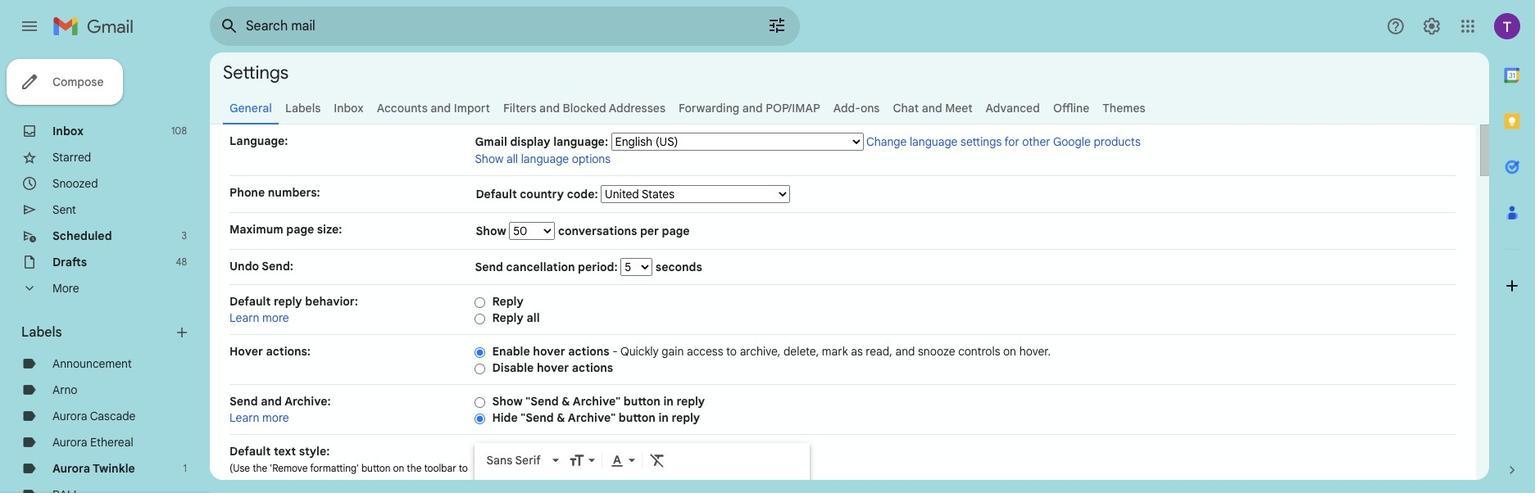 Task type: vqa. For each thing, say whether or not it's contained in the screenshot.
Turtle
no



Task type: locate. For each thing, give the bounding box(es) containing it.
language down gmail display language:
[[521, 152, 569, 166]]

default
[[476, 187, 517, 202], [230, 294, 271, 309], [230, 444, 271, 459]]

1 vertical spatial hover
[[537, 361, 569, 375]]

all for reply
[[527, 311, 540, 325]]

hide "send & archive" button in reply
[[492, 411, 700, 425]]

send:
[[262, 259, 293, 274]]

default inside 'default text style: (use the 'remove formatting' button on the toolbar to reset the default text style)'
[[230, 444, 271, 459]]

0 vertical spatial all
[[506, 152, 518, 166]]

drafts link
[[52, 255, 87, 270]]

0 horizontal spatial text
[[274, 444, 296, 459]]

search mail image
[[215, 11, 244, 41]]

1 vertical spatial labels
[[21, 325, 62, 341]]

more inside send and archive: learn more
[[262, 411, 289, 425]]

labels for 'labels' link
[[285, 101, 321, 116]]

aurora cascade link
[[52, 409, 136, 424]]

show down 'gmail'
[[475, 152, 504, 166]]

0 vertical spatial inbox
[[334, 101, 364, 116]]

1 learn more link from the top
[[230, 311, 289, 325]]

add-ons
[[833, 101, 880, 116]]

default up (use
[[230, 444, 271, 459]]

toolbar
[[424, 462, 456, 475]]

page left size:
[[286, 222, 314, 237]]

default left country on the left top of the page
[[476, 187, 517, 202]]

1 vertical spatial "send
[[521, 411, 554, 425]]

0 vertical spatial more
[[262, 311, 289, 325]]

labels down more
[[21, 325, 62, 341]]

0 vertical spatial to
[[726, 344, 737, 359]]

will
[[615, 479, 631, 493]]

and left "archive:" on the bottom
[[261, 394, 282, 409]]

-
[[612, 344, 618, 359]]

snoozed link
[[52, 176, 98, 191]]

access
[[687, 344, 723, 359]]

send for send cancellation period:
[[475, 260, 503, 275]]

1 learn from the top
[[230, 311, 259, 325]]

1 vertical spatial more
[[262, 411, 289, 425]]

0 vertical spatial default
[[476, 187, 517, 202]]

in for show "send & archive" button in reply
[[663, 394, 674, 409]]

inbox link right 'labels' link
[[334, 101, 364, 116]]

the right reset at the bottom
[[255, 480, 270, 492]]

1 horizontal spatial to
[[726, 344, 737, 359]]

default inside default reply behavior: learn more
[[230, 294, 271, 309]]

this is what your body text will look like.
[[483, 479, 675, 493]]

0 horizontal spatial on
[[393, 462, 404, 475]]

learn more link up hover actions:
[[230, 311, 289, 325]]

2 vertical spatial default
[[230, 444, 271, 459]]

"send
[[526, 394, 559, 409], [521, 411, 554, 425]]

actions for disable
[[572, 361, 613, 375]]

more for reply
[[262, 311, 289, 325]]

and inside send and archive: learn more
[[261, 394, 282, 409]]

inbox
[[334, 101, 364, 116], [52, 124, 84, 139]]

inbox right 'labels' link
[[334, 101, 364, 116]]

1 vertical spatial all
[[527, 311, 540, 325]]

2 learn more link from the top
[[230, 411, 289, 425]]

gmail
[[475, 134, 507, 149]]

and for meet
[[922, 101, 942, 116]]

1 horizontal spatial text
[[306, 480, 323, 492]]

learn more link down "archive:" on the bottom
[[230, 411, 289, 425]]

2 more from the top
[[262, 411, 289, 425]]

inbox link up 'starred' link
[[52, 124, 84, 139]]

all up enable
[[527, 311, 540, 325]]

announcement link
[[52, 357, 132, 371]]

on left hover.
[[1003, 344, 1016, 359]]

forwarding
[[679, 101, 740, 116]]

1 vertical spatial button
[[619, 411, 656, 425]]

reply for show "send & archive" button in reply
[[677, 394, 705, 409]]

learn
[[230, 311, 259, 325], [230, 411, 259, 425]]

archive" down 'show "send & archive" button in reply'
[[568, 411, 616, 425]]

reply up reply all
[[492, 294, 524, 309]]

1 horizontal spatial on
[[1003, 344, 1016, 359]]

actions:
[[266, 344, 311, 359]]

learn for default reply behavior: learn more
[[230, 311, 259, 325]]

in
[[663, 394, 674, 409], [659, 411, 669, 425]]

1 more from the top
[[262, 311, 289, 325]]

2 vertical spatial button
[[361, 462, 391, 475]]

default down undo
[[230, 294, 271, 309]]

and left import on the left of the page
[[431, 101, 451, 116]]

reply down access
[[677, 394, 705, 409]]

to right access
[[726, 344, 737, 359]]

settings
[[223, 61, 289, 83]]

aurora ethereal
[[52, 435, 133, 450]]

send inside send and archive: learn more
[[230, 394, 258, 409]]

1 horizontal spatial language
[[910, 134, 958, 149]]

Reply radio
[[475, 297, 486, 309]]

page
[[286, 222, 314, 237], [662, 224, 690, 239]]

1 vertical spatial aurora
[[52, 435, 87, 450]]

1 vertical spatial show
[[476, 224, 509, 239]]

& for show
[[562, 394, 570, 409]]

0 vertical spatial labels
[[285, 101, 321, 116]]

1 vertical spatial send
[[230, 394, 258, 409]]

country
[[520, 187, 564, 202]]

offline
[[1053, 101, 1090, 116]]

accounts and import link
[[377, 101, 490, 116]]

show all language options link
[[475, 152, 611, 166]]

default country code:
[[476, 187, 601, 202]]

1 vertical spatial learn
[[230, 411, 259, 425]]

0 vertical spatial aurora
[[52, 409, 87, 424]]

0 horizontal spatial inbox
[[52, 124, 84, 139]]

chat
[[893, 101, 919, 116]]

labels heading
[[21, 325, 174, 341]]

and right chat
[[922, 101, 942, 116]]

hover for enable
[[533, 344, 565, 359]]

1 horizontal spatial inbox link
[[334, 101, 364, 116]]

body
[[567, 479, 591, 493]]

reply all
[[492, 311, 540, 325]]

more inside default reply behavior: learn more
[[262, 311, 289, 325]]

1 vertical spatial archive"
[[568, 411, 616, 425]]

aurora down arno
[[52, 409, 87, 424]]

0 vertical spatial learn more link
[[230, 311, 289, 325]]

add-
[[833, 101, 861, 116]]

and right filters
[[539, 101, 560, 116]]

0 horizontal spatial language
[[521, 152, 569, 166]]

aurora twinkle
[[52, 461, 135, 476]]

0 vertical spatial on
[[1003, 344, 1016, 359]]

reply up formatting options toolbar on the bottom
[[672, 411, 700, 425]]

reply
[[274, 294, 302, 309], [677, 394, 705, 409], [672, 411, 700, 425]]

1 horizontal spatial all
[[527, 311, 540, 325]]

change language settings for other google products link
[[866, 134, 1141, 149]]

0 vertical spatial in
[[663, 394, 674, 409]]

"send for hide
[[521, 411, 554, 425]]

show up hide
[[492, 394, 523, 409]]

arno link
[[52, 383, 78, 398]]

0 vertical spatial actions
[[568, 344, 609, 359]]

button down 'show "send & archive" button in reply'
[[619, 411, 656, 425]]

aurora twinkle link
[[52, 461, 135, 476]]

and for blocked
[[539, 101, 560, 116]]

archive" up hide "send & archive" button in reply
[[573, 394, 621, 409]]

archive" for show
[[573, 394, 621, 409]]

to right toolbar
[[459, 462, 468, 475]]

2 learn from the top
[[230, 411, 259, 425]]

hover
[[533, 344, 565, 359], [537, 361, 569, 375]]

"send down disable hover actions
[[526, 394, 559, 409]]

1 horizontal spatial labels
[[285, 101, 321, 116]]

learn inside default reply behavior: learn more
[[230, 311, 259, 325]]

2 vertical spatial show
[[492, 394, 523, 409]]

hover
[[230, 344, 263, 359]]

0 horizontal spatial labels
[[21, 325, 62, 341]]

1 horizontal spatial send
[[475, 260, 503, 275]]

themes
[[1103, 101, 1146, 116]]

0 horizontal spatial to
[[459, 462, 468, 475]]

reply down the send:
[[274, 294, 302, 309]]

& up hide "send & archive" button in reply
[[562, 394, 570, 409]]

show down 'default country code:'
[[476, 224, 509, 239]]

1 reply from the top
[[492, 294, 524, 309]]

and for import
[[431, 101, 451, 116]]

& down 'show "send & archive" button in reply'
[[557, 411, 565, 425]]

button for hide "send & archive" button in reply
[[619, 411, 656, 425]]

0 vertical spatial hover
[[533, 344, 565, 359]]

hover right disable
[[537, 361, 569, 375]]

all down display
[[506, 152, 518, 166]]

Reply all radio
[[475, 313, 486, 325]]

reply right reply all radio
[[492, 311, 524, 325]]

1 vertical spatial actions
[[572, 361, 613, 375]]

1 vertical spatial inbox
[[52, 124, 84, 139]]

reply inside default reply behavior: learn more
[[274, 294, 302, 309]]

button up hide "send & archive" button in reply
[[624, 394, 661, 409]]

delete,
[[784, 344, 819, 359]]

button
[[624, 394, 661, 409], [619, 411, 656, 425], [361, 462, 391, 475]]

learn inside send and archive: learn more
[[230, 411, 259, 425]]

send up reply 'radio'
[[475, 260, 503, 275]]

and left "pop/imap"
[[743, 101, 763, 116]]

0 vertical spatial learn
[[230, 311, 259, 325]]

&
[[562, 394, 570, 409], [557, 411, 565, 425]]

snooze
[[918, 344, 955, 359]]

advanced
[[986, 101, 1040, 116]]

archive" for hide
[[568, 411, 616, 425]]

0 vertical spatial reply
[[492, 294, 524, 309]]

drafts
[[52, 255, 87, 270]]

1 vertical spatial reply
[[677, 394, 705, 409]]

this
[[483, 479, 503, 493]]

numbers:
[[268, 185, 320, 200]]

undo
[[230, 259, 259, 274]]

0 vertical spatial language
[[910, 134, 958, 149]]

labels inside labels navigation
[[21, 325, 62, 341]]

more down "archive:" on the bottom
[[262, 411, 289, 425]]

all
[[506, 152, 518, 166], [527, 311, 540, 325]]

learn up hover
[[230, 311, 259, 325]]

in for hide "send & archive" button in reply
[[659, 411, 669, 425]]

inbox up 'starred' link
[[52, 124, 84, 139]]

text left will on the bottom left
[[594, 479, 613, 493]]

actions left -
[[568, 344, 609, 359]]

2 vertical spatial aurora
[[52, 461, 90, 476]]

in up remove formatting ‪(⌘\)‬ "image"
[[659, 411, 669, 425]]

language down chat and meet link
[[910, 134, 958, 149]]

on
[[1003, 344, 1016, 359], [393, 462, 404, 475]]

settings image
[[1422, 16, 1442, 36]]

disable hover actions
[[492, 361, 613, 375]]

1 vertical spatial learn more link
[[230, 411, 289, 425]]

text left style)
[[306, 480, 323, 492]]

2 reply from the top
[[492, 311, 524, 325]]

advanced search options image
[[761, 9, 793, 42]]

1 vertical spatial default
[[230, 294, 271, 309]]

1 vertical spatial to
[[459, 462, 468, 475]]

learn more link
[[230, 311, 289, 325], [230, 411, 289, 425]]

conversations per page
[[555, 224, 690, 239]]

aurora
[[52, 409, 87, 424], [52, 435, 87, 450], [52, 461, 90, 476]]

Disable hover actions radio
[[475, 363, 486, 375]]

button right formatting'
[[361, 462, 391, 475]]

learn more link for send
[[230, 411, 289, 425]]

enable
[[492, 344, 530, 359]]

actions down -
[[572, 361, 613, 375]]

None search field
[[210, 7, 800, 46]]

Hide "Send & Archive" button in reply radio
[[475, 413, 486, 425]]

show all language options
[[475, 152, 611, 166]]

(use
[[230, 462, 250, 475]]

0 vertical spatial show
[[475, 152, 504, 166]]

0 vertical spatial archive"
[[573, 394, 621, 409]]

1 aurora from the top
[[52, 409, 87, 424]]

more up hover actions:
[[262, 311, 289, 325]]

reply for reply
[[492, 294, 524, 309]]

main menu image
[[20, 16, 39, 36]]

3 aurora from the top
[[52, 461, 90, 476]]

aurora up "aurora twinkle"
[[52, 435, 87, 450]]

0 vertical spatial inbox link
[[334, 101, 364, 116]]

0 horizontal spatial send
[[230, 394, 258, 409]]

0 vertical spatial send
[[475, 260, 503, 275]]

conversations
[[558, 224, 637, 239]]

0 vertical spatial reply
[[274, 294, 302, 309]]

2 vertical spatial reply
[[672, 411, 700, 425]]

is
[[506, 479, 513, 493]]

1 vertical spatial in
[[659, 411, 669, 425]]

page right per on the top left of page
[[662, 224, 690, 239]]

0 vertical spatial &
[[562, 394, 570, 409]]

in down gain at bottom
[[663, 394, 674, 409]]

2 aurora from the top
[[52, 435, 87, 450]]

0 vertical spatial "send
[[526, 394, 559, 409]]

archive"
[[573, 394, 621, 409], [568, 411, 616, 425]]

aurora down the aurora ethereal link
[[52, 461, 90, 476]]

0 horizontal spatial all
[[506, 152, 518, 166]]

tab list
[[1489, 52, 1535, 434]]

send down hover
[[230, 394, 258, 409]]

labels right general link
[[285, 101, 321, 116]]

learn up (use
[[230, 411, 259, 425]]

on left toolbar
[[393, 462, 404, 475]]

language
[[910, 134, 958, 149], [521, 152, 569, 166]]

filters and blocked addresses link
[[503, 101, 666, 116]]

and for pop/imap
[[743, 101, 763, 116]]

1 vertical spatial on
[[393, 462, 404, 475]]

0 vertical spatial button
[[624, 394, 661, 409]]

text up 'remove
[[274, 444, 296, 459]]

1 vertical spatial reply
[[492, 311, 524, 325]]

Search mail text field
[[246, 18, 721, 34]]

"send for show
[[526, 394, 559, 409]]

and
[[431, 101, 451, 116], [539, 101, 560, 116], [743, 101, 763, 116], [922, 101, 942, 116], [895, 344, 915, 359], [261, 394, 282, 409]]

actions
[[568, 344, 609, 359], [572, 361, 613, 375]]

"send right hide
[[521, 411, 554, 425]]

all for show
[[506, 152, 518, 166]]

hover.
[[1019, 344, 1051, 359]]

1 vertical spatial inbox link
[[52, 124, 84, 139]]

1 vertical spatial &
[[557, 411, 565, 425]]

general link
[[230, 101, 272, 116]]

hover up disable hover actions
[[533, 344, 565, 359]]



Task type: describe. For each thing, give the bounding box(es) containing it.
48
[[176, 256, 187, 268]]

the right (use
[[253, 462, 267, 475]]

phone
[[230, 185, 265, 200]]

your
[[542, 479, 564, 493]]

general
[[230, 101, 272, 116]]

Enable hover actions radio
[[475, 347, 486, 359]]

show for show
[[476, 224, 509, 239]]

and right the read,
[[895, 344, 915, 359]]

default reply behavior: learn more
[[230, 294, 358, 325]]

reset
[[230, 480, 252, 492]]

sent
[[52, 202, 76, 217]]

show for show all language options
[[475, 152, 504, 166]]

behavior:
[[305, 294, 358, 309]]

change
[[866, 134, 907, 149]]

show "send & archive" button in reply
[[492, 394, 705, 409]]

period:
[[578, 260, 618, 275]]

sans serif option
[[483, 453, 550, 469]]

& for hide
[[557, 411, 565, 425]]

reply for reply all
[[492, 311, 524, 325]]

archive:
[[285, 394, 331, 409]]

look
[[633, 479, 653, 493]]

1
[[183, 462, 187, 475]]

as
[[851, 344, 863, 359]]

default text style: (use the 'remove formatting' button on the toolbar to reset the default text style)
[[230, 444, 468, 492]]

default for default text style: (use the 'remove formatting' button on the toolbar to reset the default text style)
[[230, 444, 271, 459]]

products
[[1094, 134, 1141, 149]]

2 horizontal spatial text
[[594, 479, 613, 493]]

Show "Send & Archive" button in reply radio
[[475, 397, 486, 409]]

disable
[[492, 361, 534, 375]]

aurora for aurora cascade
[[52, 409, 87, 424]]

learn for send and archive: learn more
[[230, 411, 259, 425]]

hover for disable
[[537, 361, 569, 375]]

starred link
[[52, 150, 91, 165]]

0 horizontal spatial page
[[286, 222, 314, 237]]

formatting'
[[310, 462, 359, 475]]

labels link
[[285, 101, 321, 116]]

themes link
[[1103, 101, 1146, 116]]

default
[[272, 480, 304, 492]]

compose button
[[7, 59, 123, 105]]

add-ons link
[[833, 101, 880, 116]]

other
[[1022, 134, 1051, 149]]

default for default reply behavior: learn more
[[230, 294, 271, 309]]

maximum page size:
[[230, 222, 342, 237]]

gmail image
[[52, 10, 142, 43]]

formatting options toolbar
[[480, 445, 805, 476]]

aurora for aurora ethereal
[[52, 435, 87, 450]]

archive,
[[740, 344, 781, 359]]

undo send:
[[230, 259, 293, 274]]

twinkle
[[93, 461, 135, 476]]

scheduled link
[[52, 229, 112, 243]]

mark
[[822, 344, 848, 359]]

serif
[[515, 454, 541, 468]]

read,
[[866, 344, 893, 359]]

filters and blocked addresses
[[503, 101, 666, 116]]

aurora for aurora twinkle
[[52, 461, 90, 476]]

google
[[1053, 134, 1091, 149]]

blocked
[[563, 101, 606, 116]]

forwarding and pop/imap link
[[679, 101, 820, 116]]

chat and meet link
[[893, 101, 973, 116]]

more for and
[[262, 411, 289, 425]]

more button
[[0, 275, 197, 302]]

remove formatting ‪(⌘\)‬ image
[[650, 453, 666, 469]]

1 vertical spatial language
[[521, 152, 569, 166]]

gmail display language:
[[475, 134, 608, 149]]

and for archive:
[[261, 394, 282, 409]]

scheduled
[[52, 229, 112, 243]]

actions for enable
[[568, 344, 609, 359]]

display
[[510, 134, 551, 149]]

learn more link for default
[[230, 311, 289, 325]]

code:
[[567, 187, 598, 202]]

seconds
[[653, 260, 702, 275]]

offline link
[[1053, 101, 1090, 116]]

settings
[[961, 134, 1002, 149]]

pop/imap
[[766, 101, 820, 116]]

reply for hide "send & archive" button in reply
[[672, 411, 700, 425]]

style)
[[326, 480, 351, 492]]

change language settings for other google products
[[866, 134, 1141, 149]]

the left toolbar
[[407, 462, 422, 475]]

labels navigation
[[0, 52, 210, 493]]

hover actions:
[[230, 344, 311, 359]]

support image
[[1386, 16, 1406, 36]]

gain
[[662, 344, 684, 359]]

send for send and archive: learn more
[[230, 394, 258, 409]]

on inside 'default text style: (use the 'remove formatting' button on the toolbar to reset the default text style)'
[[393, 462, 404, 475]]

inbox inside labels navigation
[[52, 124, 84, 139]]

per
[[640, 224, 659, 239]]

meet
[[945, 101, 973, 116]]

accounts
[[377, 101, 428, 116]]

cascade
[[90, 409, 136, 424]]

options
[[572, 152, 611, 166]]

ethereal
[[90, 435, 133, 450]]

1 horizontal spatial inbox
[[334, 101, 364, 116]]

compose
[[52, 75, 104, 89]]

advanced link
[[986, 101, 1040, 116]]

cancellation
[[506, 260, 575, 275]]

to inside 'default text style: (use the 'remove formatting' button on the toolbar to reset the default text style)'
[[459, 462, 468, 475]]

quickly
[[620, 344, 659, 359]]

like.
[[656, 479, 675, 493]]

default for default country code:
[[476, 187, 517, 202]]

arno
[[52, 383, 78, 398]]

phone numbers:
[[230, 185, 320, 200]]

what
[[516, 479, 540, 493]]

button for show "send & archive" button in reply
[[624, 394, 661, 409]]

1 horizontal spatial page
[[662, 224, 690, 239]]

language:
[[230, 134, 288, 148]]

button inside 'default text style: (use the 'remove formatting' button on the toolbar to reset the default text style)'
[[361, 462, 391, 475]]

sans serif
[[486, 454, 541, 468]]

labels for labels heading
[[21, 325, 62, 341]]

108
[[171, 125, 187, 137]]

enable hover actions - quickly gain access to archive, delete, mark as read, and snooze controls on hover.
[[492, 344, 1051, 359]]

forwarding and pop/imap
[[679, 101, 820, 116]]

0 horizontal spatial inbox link
[[52, 124, 84, 139]]

show for show "send & archive" button in reply
[[492, 394, 523, 409]]

send cancellation period:
[[475, 260, 621, 275]]

maximum
[[230, 222, 283, 237]]



